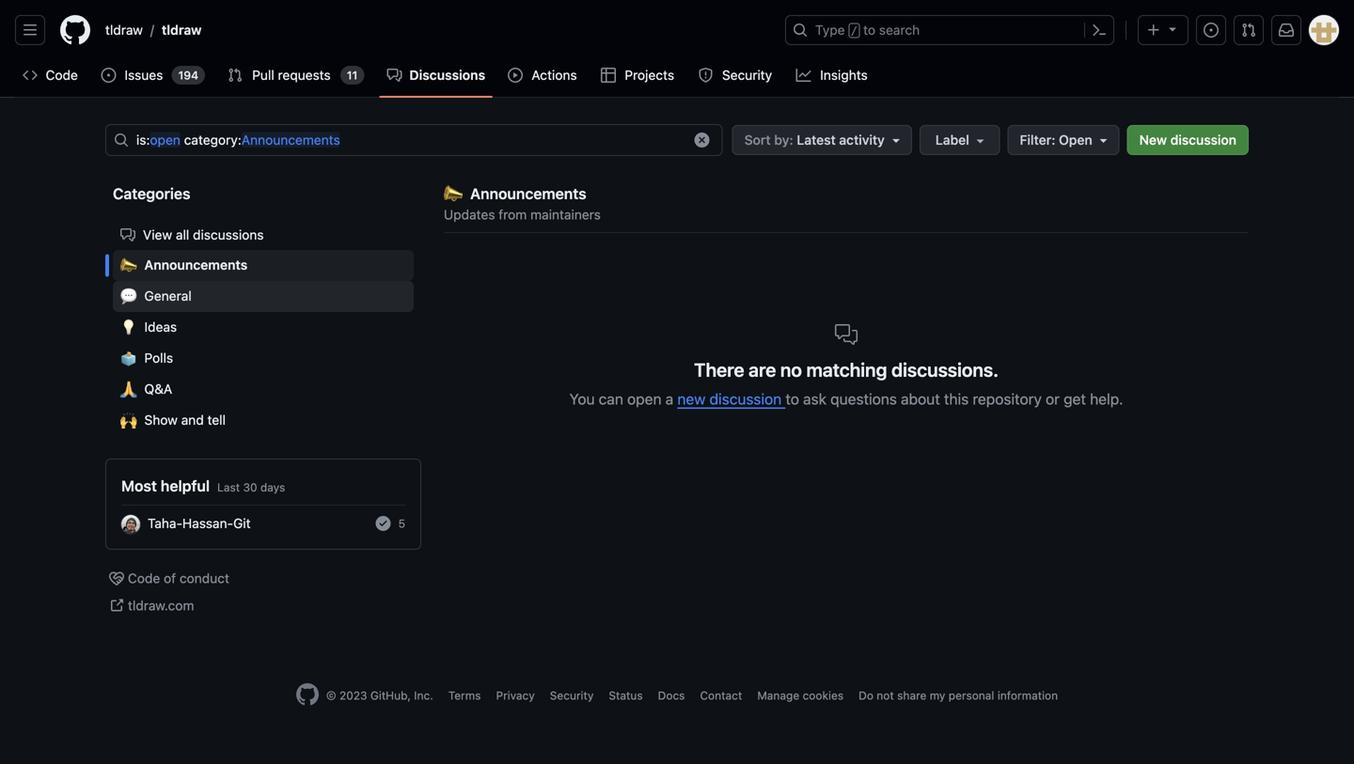 Task type: vqa. For each thing, say whether or not it's contained in the screenshot.
right see
no



Task type: describe. For each thing, give the bounding box(es) containing it.
status link
[[609, 689, 643, 702]]

tldraw / tldraw
[[105, 22, 202, 38]]

0 vertical spatial git pull request image
[[1241, 23, 1256, 38]]

share
[[897, 689, 927, 702]]

homepage image
[[60, 15, 90, 45]]

insights link
[[789, 61, 877, 89]]

discussions
[[409, 67, 485, 83]]

my
[[930, 689, 946, 702]]

maintainers
[[530, 207, 601, 222]]

1 vertical spatial security
[[550, 689, 594, 702]]

list containing 📣
[[105, 213, 421, 444]]

5
[[398, 517, 405, 530]]

play image
[[508, 68, 523, 83]]

code link
[[15, 61, 86, 89]]

1 horizontal spatial to
[[863, 22, 876, 38]]

terms
[[448, 689, 481, 702]]

privacy link
[[496, 689, 535, 702]]

is : open
[[136, 132, 180, 148]]

about
[[901, 390, 940, 408]]

discussions
[[193, 227, 264, 243]]

comment discussion image
[[387, 68, 402, 83]]

privacy
[[496, 689, 535, 702]]

actions
[[532, 67, 577, 83]]

a
[[666, 390, 674, 408]]

📣 for 📣 announcements updates from maintainers
[[444, 182, 463, 207]]

sort
[[744, 132, 771, 148]]

2 tldraw from the left
[[162, 22, 202, 38]]

announcements for 📣 announcements updates from maintainers
[[470, 185, 586, 203]]

🙌
[[120, 410, 137, 432]]

label
[[936, 132, 973, 148]]

categories
[[113, 185, 191, 203]]

🙌 show and tell
[[120, 410, 226, 432]]

help.
[[1090, 390, 1123, 408]]

check circle fill image
[[376, 516, 391, 531]]

triangle down image inside filter: open popup button
[[1096, 133, 1111, 148]]

type
[[815, 22, 845, 38]]

plus image
[[1146, 23, 1161, 38]]

new discussion
[[1139, 132, 1237, 148]]

2 tldraw link from the left
[[154, 15, 209, 45]]

code of conduct
[[128, 571, 229, 586]]

there are no matching discussions. you can open a new discussion to ask questions about this repository or get help.
[[569, 359, 1123, 408]]

activity
[[839, 132, 885, 148]]

tldraw.com link
[[105, 592, 421, 620]]

0 vertical spatial discussion
[[1171, 132, 1237, 148]]

filter: open
[[1020, 132, 1092, 148]]

do not share my personal information button
[[859, 687, 1058, 704]]

are
[[749, 359, 776, 381]]

🗳️ polls
[[120, 348, 173, 370]]

194
[[178, 69, 198, 82]]

🗳️
[[120, 348, 137, 370]]

manage cookies button
[[757, 687, 844, 704]]

code for code
[[46, 67, 78, 83]]

2023
[[339, 689, 367, 702]]

information
[[998, 689, 1058, 702]]

30
[[243, 481, 257, 494]]

shield image
[[698, 68, 713, 83]]

from
[[499, 207, 527, 222]]

taha-
[[148, 516, 182, 531]]

📣 for 📣 announcements
[[120, 255, 137, 277]]

issue opened image for top git pull request "icon"
[[1204, 23, 1219, 38]]

terms link
[[448, 689, 481, 702]]

personal
[[949, 689, 994, 702]]

issue opened image for the bottom git pull request "icon"
[[101, 68, 116, 83]]

can
[[599, 390, 623, 408]]

cookies
[[803, 689, 844, 702]]

0 vertical spatial security link
[[691, 61, 781, 89]]

view all discussions link
[[113, 220, 414, 250]]

2 horizontal spatial triangle down image
[[1165, 21, 1180, 36]]

1 tldraw link from the left
[[98, 15, 150, 45]]

command palette image
[[1092, 23, 1107, 38]]

💡 ideas
[[120, 317, 177, 339]]

pull
[[252, 67, 274, 83]]

search
[[879, 22, 920, 38]]

1 tldraw from the left
[[105, 22, 143, 38]]

list containing tldraw / tldraw
[[98, 15, 774, 45]]

you
[[569, 390, 595, 408]]

projects link
[[593, 61, 683, 89]]

link external image
[[109, 598, 124, 613]]

0 horizontal spatial security link
[[550, 689, 594, 702]]

: for category
[[238, 132, 242, 148]]

search image
[[114, 133, 129, 148]]

graph image
[[796, 68, 811, 83]]

inc.
[[414, 689, 433, 702]]

this
[[944, 390, 969, 408]]

and
[[181, 412, 204, 428]]

matching
[[806, 359, 887, 381]]

📣 announcements
[[120, 255, 248, 277]]

docs link
[[658, 689, 685, 702]]

git
[[233, 516, 251, 531]]

view
[[143, 227, 172, 243]]

comment discussion image inside 'view all discussions' link
[[120, 228, 135, 243]]

@taha hassan git image
[[121, 515, 140, 534]]

insights
[[820, 67, 868, 83]]

taha-hassan-git link
[[148, 516, 251, 531]]

0 horizontal spatial triangle down image
[[889, 133, 904, 148]]

💡
[[120, 317, 137, 339]]



Task type: locate. For each thing, give the bounding box(es) containing it.
issue opened image right plus icon
[[1204, 23, 1219, 38]]

filter: open button
[[1008, 125, 1120, 155]]

contact
[[700, 689, 742, 702]]

open
[[1059, 132, 1092, 148]]

1 horizontal spatial tldraw link
[[154, 15, 209, 45]]

git pull request image left notifications image
[[1241, 23, 1256, 38]]

💬 general
[[120, 286, 192, 308]]

0 horizontal spatial open
[[150, 132, 180, 148]]

discussion down are
[[710, 390, 782, 408]]

0 vertical spatial comment discussion image
[[120, 228, 135, 243]]

or
[[1046, 390, 1060, 408]]

category : announcements
[[184, 132, 340, 148]]

0 horizontal spatial security
[[550, 689, 594, 702]]

view all discussions
[[143, 227, 264, 243]]

pull requests
[[252, 67, 331, 83]]

most
[[121, 477, 157, 495]]

questions
[[831, 390, 897, 408]]

2 : from the left
[[238, 132, 242, 148]]

discussions link
[[379, 61, 493, 89]]

1 horizontal spatial triangle down image
[[1096, 133, 1111, 148]]

1 vertical spatial git pull request image
[[228, 68, 243, 83]]

requests
[[278, 67, 331, 83]]

git pull request image left 'pull'
[[228, 68, 243, 83]]

/ up issues
[[150, 22, 154, 38]]

code image
[[23, 68, 38, 83]]

open inside there are no matching discussions. you can open a new discussion to ask questions about this repository or get help.
[[627, 390, 662, 408]]

helpful
[[161, 477, 210, 495]]

2 vertical spatial announcements
[[144, 257, 248, 273]]

1 horizontal spatial comment discussion image
[[835, 324, 858, 346]]

announcements down pull requests
[[242, 132, 340, 148]]

comment discussion image left "view"
[[120, 228, 135, 243]]

sort by: latest activity
[[744, 132, 885, 148]]

1 vertical spatial list
[[105, 213, 421, 444]]

/ inside type / to search
[[851, 24, 858, 38]]

0 vertical spatial open
[[150, 132, 180, 148]]

0 horizontal spatial comment discussion image
[[120, 228, 135, 243]]

triangle down image right open
[[1096, 133, 1111, 148]]

get
[[1064, 390, 1086, 408]]

table image
[[601, 68, 616, 83]]

manage
[[757, 689, 800, 702]]

to left search
[[863, 22, 876, 38]]

📣 inside "📣 announcements updates from maintainers"
[[444, 182, 463, 207]]

open left a at the bottom of page
[[627, 390, 662, 408]]

new discussion link
[[677, 390, 786, 408]]

0 horizontal spatial :
[[146, 132, 150, 148]]

announcements for 📣 announcements
[[144, 257, 248, 273]]

updates
[[444, 207, 495, 222]]

tldraw link up 194
[[154, 15, 209, 45]]

taha-hassan-git
[[148, 516, 251, 531]]

show
[[144, 412, 178, 428]]

status
[[609, 689, 643, 702]]

Search all discussions text field
[[136, 125, 682, 155]]

homepage image
[[296, 684, 319, 706]]

💬
[[120, 286, 137, 308]]

discussion
[[1171, 132, 1237, 148], [710, 390, 782, 408]]

x circle fill image
[[695, 133, 710, 148]]

to inside there are no matching discussions. you can open a new discussion to ask questions about this repository or get help.
[[786, 390, 799, 408]]

tldraw link
[[98, 15, 150, 45], [154, 15, 209, 45]]

security link left status link
[[550, 689, 594, 702]]

1 horizontal spatial discussion
[[1171, 132, 1237, 148]]

1 vertical spatial open
[[627, 390, 662, 408]]

q&a
[[144, 381, 172, 397]]

0 horizontal spatial code
[[46, 67, 78, 83]]

tldraw up 194
[[162, 22, 202, 38]]

/ for tldraw
[[150, 22, 154, 38]]

code for code of conduct
[[128, 571, 160, 586]]

new
[[1139, 132, 1167, 148]]

do not share my personal information
[[859, 689, 1058, 702]]

tldraw right homepage image
[[105, 22, 143, 38]]

conduct
[[180, 571, 229, 586]]

©
[[326, 689, 336, 702]]

/
[[150, 22, 154, 38], [851, 24, 858, 38]]

1 horizontal spatial :
[[238, 132, 242, 148]]

11
[[347, 69, 358, 82]]

0 vertical spatial to
[[863, 22, 876, 38]]

/ right type
[[851, 24, 858, 38]]

repository
[[973, 390, 1042, 408]]

discussions.
[[892, 359, 999, 381]]

triangle down image
[[1165, 21, 1180, 36], [889, 133, 904, 148], [1096, 133, 1111, 148]]

days
[[260, 481, 285, 494]]

0 vertical spatial security
[[722, 67, 772, 83]]

open right is
[[150, 132, 180, 148]]

0 horizontal spatial tldraw
[[105, 22, 143, 38]]

no
[[780, 359, 802, 381]]

1 vertical spatial code
[[128, 571, 160, 586]]

announcements inside '📣 announcements'
[[144, 257, 248, 273]]

code right code image
[[46, 67, 78, 83]]

comment discussion image up matching on the right of the page
[[835, 324, 858, 346]]

0 vertical spatial announcements
[[242, 132, 340, 148]]

: right is : open
[[238, 132, 242, 148]]

last
[[217, 481, 240, 494]]

: for is
[[146, 132, 150, 148]]

1 horizontal spatial code
[[128, 571, 160, 586]]

0 horizontal spatial 📣
[[120, 255, 137, 277]]

: right search icon
[[146, 132, 150, 148]]

notifications image
[[1279, 23, 1294, 38]]

is
[[136, 132, 146, 148]]

1 vertical spatial issue opened image
[[101, 68, 116, 83]]

0 vertical spatial code
[[46, 67, 78, 83]]

type / to search
[[815, 22, 920, 38]]

0 vertical spatial list
[[98, 15, 774, 45]]

discussion right new
[[1171, 132, 1237, 148]]

1 vertical spatial announcements
[[470, 185, 586, 203]]

0 horizontal spatial git pull request image
[[228, 68, 243, 83]]

0 horizontal spatial issue opened image
[[101, 68, 116, 83]]

open
[[150, 132, 180, 148], [627, 390, 662, 408]]

git pull request image
[[1241, 23, 1256, 38], [228, 68, 243, 83]]

comment discussion image
[[120, 228, 135, 243], [835, 324, 858, 346]]

1 vertical spatial to
[[786, 390, 799, 408]]

polls
[[144, 350, 173, 366]]

announcements inside "📣 announcements updates from maintainers"
[[470, 185, 586, 203]]

📣 announcements updates from maintainers
[[444, 182, 601, 222]]

1 horizontal spatial tldraw
[[162, 22, 202, 38]]

:
[[146, 132, 150, 148], [238, 132, 242, 148]]

© 2023 github, inc.
[[326, 689, 433, 702]]

0 horizontal spatial /
[[150, 22, 154, 38]]

1 horizontal spatial open
[[627, 390, 662, 408]]

1 vertical spatial 📣
[[120, 255, 137, 277]]

announcements up from
[[470, 185, 586, 203]]

tldraw link right homepage image
[[98, 15, 150, 45]]

code of conduct image
[[109, 571, 124, 586]]

/ inside tldraw / tldraw
[[150, 22, 154, 38]]

all
[[176, 227, 189, 243]]

📣 left from
[[444, 182, 463, 207]]

1 horizontal spatial 📣
[[444, 182, 463, 207]]

/ for type
[[851, 24, 858, 38]]

hassan-
[[182, 516, 233, 531]]

1 : from the left
[[146, 132, 150, 148]]

1 horizontal spatial security
[[722, 67, 772, 83]]

tldraw
[[105, 22, 143, 38], [162, 22, 202, 38]]

issues
[[125, 67, 163, 83]]

discussion inside there are no matching discussions. you can open a new discussion to ask questions about this repository or get help.
[[710, 390, 782, 408]]

0 horizontal spatial discussion
[[710, 390, 782, 408]]

actions link
[[500, 61, 586, 89]]

label button
[[920, 125, 1000, 155]]

1 vertical spatial comment discussion image
[[835, 324, 858, 346]]

docs
[[658, 689, 685, 702]]

tldraw.com
[[128, 598, 194, 613]]

ideas
[[144, 319, 177, 335]]

projects
[[625, 67, 674, 83]]

code left of
[[128, 571, 160, 586]]

issue opened image left issues
[[101, 68, 116, 83]]

1 horizontal spatial issue opened image
[[1204, 23, 1219, 38]]

latest
[[797, 132, 836, 148]]

📣 up 💬
[[120, 255, 137, 277]]

0 horizontal spatial to
[[786, 390, 799, 408]]

security left status link
[[550, 689, 594, 702]]

security right shield image
[[722, 67, 772, 83]]

issue opened image
[[1204, 23, 1219, 38], [101, 68, 116, 83]]

triangle down image right activity
[[889, 133, 904, 148]]

list
[[98, 15, 774, 45], [105, 213, 421, 444]]

1 vertical spatial discussion
[[710, 390, 782, 408]]

triangle down image right plus icon
[[1165, 21, 1180, 36]]

not
[[877, 689, 894, 702]]

security link left graph icon
[[691, 61, 781, 89]]

ask
[[803, 390, 827, 408]]

to
[[863, 22, 876, 38], [786, 390, 799, 408]]

📣
[[444, 182, 463, 207], [120, 255, 137, 277]]

1 horizontal spatial git pull request image
[[1241, 23, 1256, 38]]

🙏 q&a
[[120, 379, 172, 401]]

contact link
[[700, 689, 742, 702]]

github,
[[370, 689, 411, 702]]

manage cookies
[[757, 689, 844, 702]]

0 horizontal spatial tldraw link
[[98, 15, 150, 45]]

0 vertical spatial 📣
[[444, 182, 463, 207]]

most helpful last 30 days
[[121, 477, 285, 495]]

code of conduct link
[[105, 565, 421, 592]]

1 horizontal spatial /
[[851, 24, 858, 38]]

1 vertical spatial security link
[[550, 689, 594, 702]]

to left ask
[[786, 390, 799, 408]]

0 vertical spatial issue opened image
[[1204, 23, 1219, 38]]

general
[[144, 288, 192, 304]]

1 horizontal spatial security link
[[691, 61, 781, 89]]

announcements down view all discussions
[[144, 257, 248, 273]]

tell
[[207, 412, 226, 428]]



